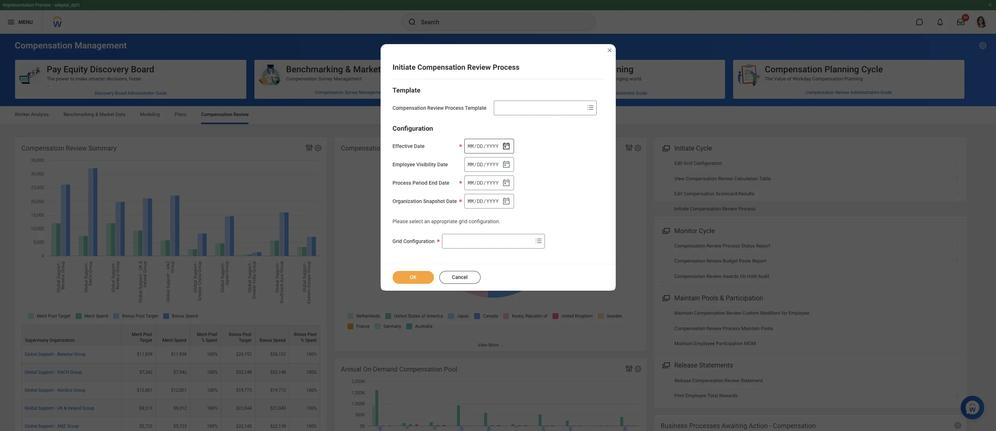 Task type: vqa. For each thing, say whether or not it's contained in the screenshot.


Task type: locate. For each thing, give the bounding box(es) containing it.
pool inside $181,985 starting pool
[[497, 242, 507, 248]]

0 vertical spatial calendar image
[[502, 142, 511, 151]]

collaborate inside quickly optimize sales resources, increase rep performance, and improve predictability. create rep capacity plans to meet topline bookings targets. deploy the right quotas and set up balanced territories. collaborate on what-if sales scenarios. get a single source of truth by linking your sales and financial plans.
[[576, 200, 600, 205]]

0 vertical spatial participation
[[726, 295, 764, 302]]

4 menu group image from the top
[[661, 361, 671, 371]]

configuration down headcount
[[694, 161, 723, 166]]

visibility
[[417, 162, 436, 168]]

3 global from the top
[[25, 389, 37, 394]]

1 horizontal spatial %
[[301, 339, 304, 344]]

0 horizontal spatial spend
[[174, 339, 186, 344]]

insights
[[206, 135, 222, 140]]

edit grid configuration
[[675, 161, 723, 166]]

1 horizontal spatial $7,342
[[174, 371, 187, 376]]

detection,
[[105, 129, 126, 135]]

1 vertical spatial calendar image
[[502, 160, 511, 169]]

dd inside organization snapshot date group
[[477, 198, 483, 205]]

global for global support - nordics group
[[25, 389, 37, 394]]

...
[[500, 343, 504, 348]]

$19,772
[[270, 389, 286, 394]]

- for global support - nordics group
[[55, 389, 56, 394]]

support down supervisory organization
[[38, 353, 54, 358]]

2 on from the left
[[601, 200, 607, 205]]

maintain for maintain compensation review custom modifiers for employee
[[675, 311, 693, 316]]

1 horizontal spatial view
[[675, 176, 685, 182]]

2 menu group image from the top
[[661, 226, 671, 236]]

calendar image inside employee visibility date group
[[502, 160, 511, 169]]

support for dach
[[38, 371, 54, 376]]

of down the 'sense'
[[151, 94, 155, 99]]

single inside quickly optimize sales resources, increase rep performance, and improve predictability. create rep capacity plans to meet topline bookings targets. deploy the right quotas and set up balanced territories. collaborate on what-if sales scenarios. get a single source of truth by linking your sales and financial plans.
[[672, 200, 684, 205]]

calendar image for effective date
[[502, 142, 511, 151]]

yyyy for process period end date
[[487, 179, 499, 186]]

target inside merit pool target
[[140, 339, 152, 344]]

1 on from the left
[[166, 200, 171, 205]]

edit down dynamic
[[675, 161, 683, 166]]

spend for merit spend
[[174, 339, 186, 344]]

chevron right image inside initiate compensation review process link
[[953, 204, 963, 211]]

2 spent from the left
[[305, 339, 317, 344]]

- inside the global support - anz group link
[[55, 425, 56, 430]]

with up "count"
[[151, 194, 160, 199]]

cycle for monitor cycle
[[699, 227, 715, 235]]

2 row from the top
[[21, 346, 320, 364]]

2 $5,723 from the left
[[174, 425, 187, 430]]

adaptive up 'enterprise planning software built for a changing world.'
[[562, 64, 597, 75]]

0 vertical spatial collaborate
[[526, 135, 550, 140]]

8 chevron right image from the top
[[953, 339, 963, 346]]

4 mm from the top
[[468, 198, 474, 205]]

5 chevron right image from the top
[[953, 271, 963, 279]]

close environment banner image
[[989, 3, 993, 7]]

by inside quickly optimize sales resources, increase rep performance, and improve predictability. create rep capacity plans to meet topline bookings targets. deploy the right quotas and set up balanced territories. collaborate on what-if sales scenarios. get a single source of truth by linking your sales and financial plans.
[[526, 206, 531, 211]]

%
[[202, 339, 205, 344], [301, 339, 304, 344]]

2 horizontal spatial you
[[549, 117, 557, 123]]

2 chevron right image from the top
[[953, 204, 963, 211]]

print employee total rewards link
[[655, 389, 967, 404]]

initiate
[[393, 63, 416, 72], [675, 145, 695, 152], [675, 207, 689, 212]]

1 vertical spatial participation
[[716, 341, 744, 347]]

adeptai_dpt1
[[54, 3, 80, 8]]

quickly inside quickly optimize sales resources, increase rep performance, and improve predictability. create rep capacity plans to meet topline bookings targets. deploy the right quotas and set up balanced territories. collaborate on what-if sales scenarios. get a single source of truth by linking your sales and financial plans.
[[526, 188, 541, 193]]

by inside compensation review by country element
[[408, 145, 415, 152]]

row containing merit pool target
[[21, 326, 320, 346]]

1 dd from the top
[[477, 143, 483, 150]]

optimize down better
[[604, 164, 623, 170]]

pool inside bonus pool % spent
[[308, 333, 317, 338]]

mm down the effective date group
[[468, 161, 474, 168]]

100%
[[207, 353, 218, 358], [306, 353, 317, 358], [207, 371, 218, 376], [306, 371, 317, 376], [207, 389, 218, 394], [306, 389, 317, 394], [207, 407, 218, 412], [306, 407, 317, 412], [207, 425, 218, 430], [306, 425, 317, 430]]

to up pattern
[[93, 123, 97, 129]]

business up modern
[[562, 164, 581, 170]]

merit
[[132, 333, 142, 338], [197, 333, 207, 338], [162, 339, 173, 344]]

view inside list
[[675, 176, 685, 182]]

2 mm from the top
[[468, 161, 474, 168]]

spend left bonus pool % spent popup button
[[273, 339, 286, 344]]

financial down "meet" at the right of page
[[579, 206, 597, 211]]

awards
[[723, 274, 739, 280]]

your down consistent
[[57, 194, 66, 199]]

list containing compensation review process status report
[[655, 239, 967, 284]]

1 % from the left
[[202, 339, 205, 344]]

with up results.
[[633, 153, 642, 158]]

yyyy inside employee visibility date group
[[487, 161, 499, 168]]

0 horizontal spatial spent
[[206, 339, 217, 344]]

dd up employee visibility date group
[[477, 143, 483, 150]]

4 mm / dd / yyyy from the top
[[468, 198, 499, 205]]

$32,148 up $19,773
[[236, 371, 252, 376]]

built down workday adaptive planning at the top of the page
[[588, 76, 597, 82]]

mm inside employee visibility date group
[[468, 161, 474, 168]]

2 horizontal spatial business
[[617, 158, 636, 164]]

with inside a consistent security model for self-service. give your teams the granular reporting they need with discovery boards for ad hoc analysis, all within the applications they use every day. and count on your sensitive data remaining secure.
[[151, 194, 160, 199]]

status
[[742, 244, 755, 249]]

for up accurate
[[569, 117, 575, 123]]

2 vertical spatial initiate
[[675, 207, 689, 212]]

remaining
[[213, 200, 235, 205]]

1 horizontal spatial merit
[[162, 339, 173, 344]]

- inside implementation preview -   adeptai_dpt1 banner
[[52, 3, 53, 8]]

global support - uk & ireland group link
[[25, 405, 94, 412]]

spend up $11,938
[[174, 339, 186, 344]]

view down achieve
[[675, 176, 685, 182]]

better
[[603, 158, 616, 164]]

plans down results.
[[646, 164, 658, 170]]

speed inside the your business is dynamic, so your planning and forecasting environment should be as well. that's why we built world-class scale, speed and flexibility into the modeling and forecasting capabilities of workday adaptive planning - enterprise planning software anyone can use.
[[606, 94, 619, 99]]

make down equity
[[76, 76, 87, 82]]

4 yyyy from the top
[[487, 198, 499, 205]]

tab list
[[7, 107, 989, 124]]

review inside template group
[[428, 105, 444, 111]]

survey for compensation survey management
[[318, 76, 333, 82]]

0 vertical spatial workforce
[[537, 153, 558, 158]]

benchmarking inside "tab list"
[[64, 112, 94, 117]]

initiate compensation review process inside initiate compensation review process link
[[675, 207, 756, 212]]

survey
[[318, 76, 333, 82], [345, 90, 358, 95]]

1 support from the top
[[38, 353, 54, 358]]

dd inside process period end date group
[[477, 179, 483, 186]]

2 target from the left
[[239, 339, 252, 344]]

mm inside organization snapshot date group
[[468, 198, 474, 205]]

1 mm / dd / yyyy from the top
[[468, 143, 499, 150]]

sensitive
[[183, 200, 202, 205]]

1 horizontal spatial initiate compensation review process
[[675, 207, 756, 212]]

to down drive
[[599, 164, 603, 170]]

list containing release compensation review statement
[[655, 374, 967, 404]]

summary
[[88, 145, 117, 152]]

1 horizontal spatial bonus
[[260, 339, 272, 344]]

% inside merit pool % spent
[[202, 339, 205, 344]]

pool inside bonus pool target
[[243, 333, 252, 338]]

4 support from the top
[[38, 407, 54, 412]]

strategic
[[692, 164, 711, 170]]

- for implementation preview -   adeptai_dpt1
[[52, 3, 53, 8]]

sets.
[[623, 129, 633, 135]]

in inside augmented analytics to answer your questions. workday combines pattern detection, graph processing, machine learning, and natural language generation to search through millions of data points, and surface insights in simple-to-understand stories.
[[224, 135, 227, 140]]

2 vertical spatial management
[[359, 90, 385, 95]]

3 mm from the top
[[468, 179, 474, 186]]

1 horizontal spatial software
[[660, 100, 679, 105]]

questions.
[[125, 123, 147, 129]]

drive
[[592, 158, 602, 164]]

mm down employee visibility date group
[[468, 179, 474, 186]]

execute right changes
[[839, 123, 856, 129]]

employee visibility date group
[[465, 157, 514, 172]]

mm inside the effective date group
[[468, 143, 474, 150]]

list containing maintain compensation review custom modifiers for employee
[[655, 306, 967, 352]]

template group
[[393, 86, 604, 116]]

yyyy up employee visibility date group
[[487, 143, 499, 150]]

your up 'detection,'
[[115, 123, 124, 129]]

1 calendar image from the top
[[502, 142, 511, 151]]

reports
[[670, 129, 685, 135]]

chevron right image inside edit compensation scorecard results link
[[953, 189, 963, 196]]

support for uk
[[38, 407, 54, 412]]

calendar image for organization snapshot date
[[502, 197, 511, 206]]

menu group image for initiate cycle
[[661, 143, 671, 153]]

business inside the your business is dynamic, so your planning and forecasting environment should be as well. that's why we built world-class scale, speed and flexibility into the modeling and forecasting capabilities of workday adaptive planning - enterprise planning software anyone can use.
[[537, 88, 556, 93]]

- inside global support - benelux group link
[[55, 353, 56, 358]]

5 row from the top
[[21, 400, 320, 418]]

the down environment
[[658, 94, 665, 99]]

menu group image
[[661, 143, 671, 153], [661, 226, 671, 236], [661, 293, 671, 303], [661, 361, 671, 371]]

2 $12,001 from the left
[[171, 389, 187, 394]]

5 support from the top
[[38, 425, 54, 430]]

3 list from the top
[[655, 306, 967, 352]]

adaptive inside the your business is dynamic, so your planning and forecasting environment should be as well. that's why we built world-class scale, speed and flexibility into the modeling and forecasting capabilities of workday adaptive planning - enterprise planning software anyone can use.
[[576, 100, 595, 105]]

1 calendar image from the top
[[502, 179, 511, 188]]

1 vertical spatial management
[[334, 76, 362, 82]]

workday up enterprise
[[526, 64, 560, 75]]

financial inside quickly optimize sales resources, increase rep performance, and improve predictability. create rep capacity plans to meet topline bookings targets. deploy the right quotas and set up balanced territories. collaborate on what-if sales scenarios. get a single source of truth by linking your sales and financial plans.
[[579, 206, 597, 211]]

data inside financial planning everything you need for continuous and comprehensive financial planning, reporting, and analysis. produce accurate budgets and forecasts quickly and easily with confidence. evaluate multiple scenarios across large data sets. deliver stunning reports in minutes. collaborate from anywhere—by web, mobile, and excel.
[[612, 129, 622, 135]]

chevron right image
[[953, 158, 963, 166], [953, 204, 963, 211], [953, 376, 963, 383], [953, 391, 963, 398]]

your down dynamic
[[682, 164, 691, 170]]

chevron right image
[[953, 173, 963, 181], [953, 189, 963, 196], [953, 241, 963, 248], [953, 256, 963, 264], [953, 271, 963, 279], [953, 308, 963, 316], [953, 324, 963, 331], [953, 339, 963, 346]]

workday down world-
[[557, 100, 575, 105]]

0 vertical spatial release
[[675, 362, 698, 370]]

2 global from the top
[[25, 371, 37, 376]]

target inside bonus pool target
[[239, 339, 252, 344]]

0 horizontal spatial $32,148
[[236, 371, 252, 376]]

bonus right merit pool % spent
[[229, 333, 242, 338]]

benchmarking up analytics
[[64, 112, 94, 117]]

management up compensation survey management administrator guide
[[334, 76, 362, 82]]

view compensation review calculation table
[[675, 176, 771, 182]]

global
[[25, 353, 37, 358], [25, 371, 37, 376], [25, 389, 37, 394], [25, 407, 37, 412], [25, 425, 37, 430]]

1 vertical spatial budgets
[[58, 164, 76, 170]]

2 chevron right image from the top
[[953, 189, 963, 196]]

2 horizontal spatial workforce
[[624, 164, 645, 170]]

level.
[[603, 153, 614, 158]]

make down makes
[[64, 100, 76, 105]]

compensation inside list item
[[690, 207, 722, 212]]

2 % from the left
[[301, 339, 304, 344]]

cycle up headcount
[[697, 145, 713, 152]]

on up plans.
[[601, 200, 607, 205]]

1 horizontal spatial quickly
[[857, 123, 873, 129]]

$5,723 down $9,313
[[139, 425, 153, 430]]

target
[[140, 339, 152, 344], [239, 339, 252, 344]]

- inside global support - dach group link
[[55, 371, 56, 376]]

ok button
[[393, 271, 434, 284]]

we
[[549, 94, 556, 99]]

mm / dd / yyyy
[[468, 143, 499, 150], [468, 161, 499, 168], [468, 179, 499, 186], [468, 198, 499, 205]]

yyyy down process period end date group
[[487, 198, 499, 205]]

0 vertical spatial built
[[588, 76, 597, 82]]

5 global from the top
[[25, 425, 37, 430]]

get
[[659, 200, 667, 205]]

support left dach
[[38, 371, 54, 376]]

1 list from the top
[[655, 156, 967, 217]]

edit left quotas
[[675, 191, 683, 197]]

0 vertical spatial financial
[[644, 117, 662, 123]]

data down "ad"
[[203, 200, 212, 205]]

release
[[675, 362, 698, 370], [675, 378, 692, 384]]

2 the from the left
[[765, 76, 773, 82]]

1 horizontal spatial on
[[601, 200, 607, 205]]

collaborate down "meet" at the right of page
[[576, 200, 600, 205]]

- for global support - benelux group
[[55, 353, 56, 358]]

1 horizontal spatial optimize
[[604, 164, 623, 170]]

core.
[[86, 153, 97, 158]]

row
[[21, 326, 320, 346], [21, 346, 320, 364], [21, 364, 320, 382], [21, 382, 320, 400], [21, 400, 320, 418], [21, 418, 320, 432]]

1 vertical spatial report
[[753, 259, 767, 264]]

dd for process period end date
[[477, 179, 483, 186]]

adaptive down 'enterprise planning software built for a changing world.'
[[572, 91, 589, 96]]

group
[[74, 353, 86, 358], [70, 371, 82, 376], [74, 389, 86, 394], [82, 407, 94, 412], [67, 425, 79, 430]]

to left plan
[[780, 88, 784, 93]]

0 vertical spatial data
[[383, 64, 402, 75]]

modern
[[557, 170, 573, 176]]

yyyy down employee visibility date group
[[487, 179, 499, 186]]

mm / dd / yyyy for effective date
[[468, 143, 499, 150]]

modeling
[[666, 94, 686, 99]]

1 target from the left
[[140, 339, 152, 344]]

0 horizontal spatial grid
[[393, 239, 402, 245]]

0 horizontal spatial financial
[[579, 206, 597, 211]]

$181,985 main content
[[0, 34, 997, 432]]

2 support from the top
[[38, 371, 54, 376]]

$7,342 down $11,938
[[174, 371, 187, 376]]

2 vertical spatial plans
[[568, 194, 579, 199]]

0 horizontal spatial board
[[115, 91, 127, 96]]

0 horizontal spatial initiate compensation review process
[[393, 63, 520, 72]]

list containing edit grid configuration
[[655, 156, 967, 217]]

application
[[219, 158, 242, 164]]

release inside release compensation review statement link
[[675, 378, 692, 384]]

optimize inside take workforce planning to the next level. execute with speed to deliver dynamic headcount and skills-based plans that will drive better business results. strengthen the collaboration between hr and business leaders to optimize workforce plans to achieve your strategic goals with the modern workforce.
[[604, 164, 623, 170]]

plan
[[785, 88, 794, 93]]

group right dach
[[70, 371, 82, 376]]

evaluate
[[526, 129, 544, 135]]

2 vertical spatial sales
[[557, 206, 569, 211]]

- left anz
[[55, 425, 56, 430]]

they
[[129, 194, 138, 199], [102, 200, 111, 205]]

bonus for %
[[294, 333, 307, 338]]

a inside an intelligent data core. we bring everything—financial and workforce transactions, third-party and legacy application data, budgets and plans, peer benchmarks, and more—into a single system.
[[172, 164, 174, 170]]

calendar image up organization snapshot date group
[[502, 179, 511, 188]]

mm / dd / yyyy inside the effective date group
[[468, 143, 499, 150]]

1 vertical spatial pools
[[702, 295, 719, 302]]

yyyy for effective date
[[487, 143, 499, 150]]

across
[[585, 129, 600, 135]]

list
[[655, 156, 967, 217], [655, 239, 967, 284], [655, 306, 967, 352], [655, 374, 967, 404]]

spent inside merit pool % spent
[[206, 339, 217, 344]]

yyyy for organization snapshot date
[[487, 198, 499, 205]]

workforce inside an intelligent data core. we bring everything—financial and workforce transactions, third-party and legacy application data, budgets and plans, peer benchmarks, and more—into a single system.
[[121, 158, 142, 164]]

0 vertical spatial initiate compensation review process
[[393, 63, 520, 72]]

calendar image inside process period end date group
[[502, 179, 511, 188]]

3 support from the top
[[38, 389, 54, 394]]

cycle
[[862, 64, 884, 75], [697, 145, 713, 152], [699, 227, 715, 235]]

4 row from the top
[[21, 382, 320, 400]]

0 horizontal spatial can
[[56, 100, 63, 105]]

grid
[[684, 161, 693, 166], [393, 239, 402, 245]]

0 vertical spatial you
[[126, 88, 134, 93]]

forecasting up use.
[[696, 94, 721, 99]]

0 vertical spatial configuration
[[393, 125, 433, 132]]

and
[[618, 88, 626, 93], [203, 94, 211, 99], [620, 94, 628, 99], [687, 94, 695, 99], [601, 117, 609, 123], [705, 117, 713, 123], [603, 123, 610, 129], [649, 123, 657, 129], [830, 123, 838, 129], [204, 129, 212, 135], [179, 135, 187, 140], [620, 135, 628, 140], [111, 158, 119, 164], [195, 158, 203, 164], [526, 158, 534, 164], [77, 164, 85, 170], [139, 164, 146, 170], [553, 164, 561, 170], [654, 188, 662, 193], [702, 194, 710, 199], [570, 206, 578, 211]]

1 $32,148 from the left
[[236, 371, 252, 376]]

4 chevron right image from the top
[[953, 256, 963, 264]]

data down decisions.
[[116, 112, 125, 117]]

modifiers
[[761, 311, 781, 316]]

1 horizontal spatial so
[[582, 88, 587, 93]]

0 vertical spatial survey
[[318, 76, 333, 82]]

it?
[[167, 88, 172, 93]]

1 vertical spatial calendar image
[[502, 197, 511, 206]]

reporting,
[[684, 117, 704, 123]]

mm for organization snapshot date
[[468, 198, 474, 205]]

ad
[[206, 194, 211, 199]]

1 chevron right image from the top
[[953, 173, 963, 181]]

group right anz
[[67, 425, 79, 430]]

chevron right image inside compensation review budget pools report link
[[953, 256, 963, 264]]

1 can from the left
[[56, 100, 63, 105]]

2 list from the top
[[655, 239, 967, 284]]

group for global support - benelux group
[[74, 353, 86, 358]]

participation up maintain compensation review custom modifiers for employee
[[726, 295, 764, 302]]

cycle up the administrators
[[862, 64, 884, 75]]

search image
[[408, 18, 417, 26]]

merit spend button
[[156, 326, 190, 346]]

maintain for maintain pools & participation
[[675, 295, 700, 302]]

group for global support - dach group
[[70, 371, 82, 376]]

easy
[[86, 94, 95, 99]]

0 horizontal spatial need
[[139, 194, 150, 199]]

group right ireland
[[82, 407, 94, 412]]

dd
[[477, 143, 483, 150], [477, 161, 483, 168], [477, 179, 483, 186], [477, 198, 483, 205]]

quickly down the administrators
[[857, 123, 873, 129]]

0 horizontal spatial budgets
[[58, 164, 76, 170]]

configure this page image
[[979, 41, 988, 50]]

0 vertical spatial single
[[175, 164, 188, 170]]

grid down the please
[[393, 239, 402, 245]]

workday down data—you
[[47, 94, 65, 99]]

your inside augmented analytics to answer your questions. workday combines pattern detection, graph processing, machine learning, and natural language generation to search through millions of data points, and surface insights in simple-to-understand stories.
[[115, 123, 124, 129]]

1 spend from the left
[[174, 339, 186, 344]]

template button
[[393, 86, 421, 94]]

chevron right image inside print employee total rewards link
[[953, 391, 963, 398]]

1 the from the left
[[47, 76, 55, 82]]

understand
[[68, 141, 92, 146]]

guide for workday adaptive planning
[[636, 91, 648, 96]]

dd inside the effective date group
[[477, 143, 483, 150]]

survey for compensation survey management administrator guide
[[345, 90, 358, 95]]

1 release from the top
[[675, 362, 698, 370]]

data down processing,
[[153, 135, 163, 140]]

initiate compensation review process list item
[[655, 202, 967, 217]]

0 vertical spatial pools
[[740, 259, 752, 264]]

0 vertical spatial initiate
[[393, 63, 416, 72]]

mm / dd / yyyy for employee visibility date
[[468, 161, 499, 168]]

financial inside financial planning everything you need for continuous and comprehensive financial planning, reporting, and analysis. produce accurate budgets and forecasts quickly and easily with confidence. evaluate multiple scenarios across large data sets. deliver stunning reports in minutes. collaborate from anywhere—by web, mobile, and excel.
[[644, 117, 662, 123]]

the up applications
[[82, 194, 89, 199]]

- left benelux
[[55, 353, 56, 358]]

1 vertical spatial view
[[478, 343, 488, 348]]

release for release compensation review statement
[[675, 378, 692, 384]]

board up the faster.
[[131, 64, 154, 75]]

global up global support - nordics group link
[[25, 371, 37, 376]]

1 menu group image from the top
[[661, 143, 671, 153]]

enterprise planning software built for a changing world.
[[526, 76, 643, 82]]

augmented analytics to answer your questions. workday combines pattern detection, graph processing, machine learning, and natural language generation to search through millions of data points, and surface insights in simple-to-understand stories.
[[47, 123, 228, 146]]

software down modeling
[[660, 100, 679, 105]]

annual on-demand compensation pool
[[341, 366, 457, 374]]

to up that
[[579, 153, 583, 158]]

0 horizontal spatial business
[[537, 88, 556, 93]]

$32,148
[[236, 371, 252, 376], [270, 371, 286, 376]]

can inside the your business is dynamic, so your planning and forecasting environment should be as well. that's why we built world-class scale, speed and flexibility into the modeling and forecasting capabilities of workday adaptive planning - enterprise planning software anyone can use.
[[697, 100, 705, 105]]

0 horizontal spatial so
[[236, 94, 241, 99]]

- left nordics
[[55, 389, 56, 394]]

benchmarking & market data
[[286, 64, 402, 75], [64, 112, 125, 117]]

management
[[75, 40, 127, 51], [334, 76, 362, 82], [359, 90, 385, 95]]

pool for merit pool target
[[143, 333, 152, 338]]

manage
[[792, 123, 809, 129]]

0 horizontal spatial administrator
[[128, 91, 154, 96]]

the inside the your business is dynamic, so your planning and forecasting environment should be as well. that's why we built world-class scale, speed and flexibility into the modeling and forecasting capabilities of workday adaptive planning - enterprise planning software anyone can use.
[[658, 94, 665, 99]]

target for merit
[[140, 339, 152, 344]]

0 horizontal spatial built
[[557, 94, 566, 99]]

menu group image for monitor cycle
[[661, 226, 671, 236]]

through
[[112, 135, 129, 140]]

0 horizontal spatial $12,001
[[137, 389, 153, 394]]

process inside configuration group
[[393, 180, 411, 186]]

$21,043
[[270, 407, 286, 412]]

1 $7,342 from the left
[[139, 371, 153, 376]]

1 horizontal spatial $26,152
[[270, 353, 286, 358]]

calendar image inside the effective date group
[[502, 142, 511, 151]]

% inside bonus pool % spent
[[301, 339, 304, 344]]

of
[[788, 76, 792, 82], [91, 88, 95, 93], [162, 88, 166, 93], [151, 94, 155, 99], [551, 100, 556, 105], [148, 135, 152, 140], [701, 200, 705, 205]]

3 dd from the top
[[477, 179, 483, 186]]

2 horizontal spatial bonus
[[294, 333, 307, 338]]

planning inside financial planning everything you need for continuous and comprehensive financial planning, reporting, and analysis. produce accurate budgets and forecasts quickly and easily with confidence. evaluate multiple scenarios across large data sets. deliver stunning reports in minutes. collaborate from anywhere—by web, mobile, and excel.
[[546, 111, 565, 117]]

- inside global support - nordics group link
[[55, 389, 56, 394]]

planning up scale,
[[599, 88, 617, 93]]

picture
[[135, 94, 150, 99]]

spent for bonus
[[305, 339, 317, 344]]

data inside "tab list"
[[116, 112, 125, 117]]

0 horizontal spatial single
[[175, 164, 188, 170]]

process period end date group
[[465, 176, 514, 191]]

0 horizontal spatial merit
[[132, 333, 142, 338]]

compensation review by country element
[[334, 138, 647, 352]]

release left statements
[[675, 362, 698, 370]]

software down workday adaptive planning at the top of the page
[[568, 76, 587, 82]]

budgets for continuous
[[584, 123, 601, 129]]

mm / dd / yyyy up employee visibility date group
[[468, 143, 499, 150]]

business up why
[[537, 88, 556, 93]]

benchmarks,
[[110, 164, 137, 170]]

1 horizontal spatial execute
[[839, 123, 856, 129]]

2 edit from the top
[[675, 191, 683, 197]]

so inside the your business is dynamic, so your planning and forecasting environment should be as well. that's why we built world-class scale, speed and flexibility into the modeling and forecasting capabilities of workday adaptive planning - enterprise planning software anyone can use.
[[582, 88, 587, 93]]

view for view more ...
[[478, 343, 488, 348]]

$7,342 down $11,939 at left
[[139, 371, 153, 376]]

3 row from the top
[[21, 364, 320, 382]]

2 can from the left
[[697, 100, 705, 105]]

calendar image for employee visibility date
[[502, 160, 511, 169]]

quickly
[[857, 123, 873, 129], [526, 188, 541, 193]]

0 horizontal spatial organization
[[50, 339, 75, 344]]

guide for pay equity discovery board
[[156, 91, 167, 96]]

everything—financial
[[67, 158, 110, 164]]

mm inside process period end date group
[[468, 179, 474, 186]]

close total rewards modeling tool image
[[607, 47, 613, 53]]

6 chevron right image from the top
[[953, 308, 963, 316]]

0 horizontal spatial in
[[224, 135, 227, 140]]

3 menu group image from the top
[[661, 293, 671, 303]]

we
[[47, 158, 53, 164]]

6 row from the top
[[21, 418, 320, 432]]

0 horizontal spatial $5,723
[[139, 425, 153, 430]]

1 horizontal spatial speed
[[643, 153, 656, 158]]

execute
[[839, 123, 856, 129], [615, 153, 632, 158]]

- right action
[[770, 423, 772, 430]]

2 vertical spatial you
[[549, 117, 557, 123]]

3 chevron right image from the top
[[953, 241, 963, 248]]

1 horizontal spatial financial
[[644, 117, 662, 123]]

chevron right image inside maintain employee participation mom link
[[953, 339, 963, 346]]

1 horizontal spatial survey
[[345, 90, 358, 95]]

optimize
[[604, 164, 623, 170], [542, 188, 561, 193]]

Grid Configuration field
[[443, 235, 533, 248]]

teams
[[68, 194, 81, 199]]

1 vertical spatial speed
[[643, 153, 656, 158]]

1 horizontal spatial $32,148
[[270, 371, 286, 376]]

3 chevron right image from the top
[[953, 376, 963, 383]]

list for initiate cycle
[[655, 156, 967, 217]]

2 yyyy from the top
[[487, 161, 499, 168]]

edit
[[675, 161, 683, 166], [675, 191, 683, 197]]

list for monitor cycle
[[655, 239, 967, 284]]

4 list from the top
[[655, 374, 967, 404]]

to inside quickly optimize sales resources, increase rep performance, and improve predictability. create rep capacity plans to meet topline bookings targets. deploy the right quotas and set up balanced territories. collaborate on what-if sales scenarios. get a single source of truth by linking your sales and financial plans.
[[581, 194, 585, 199]]

- for global support - uk & ireland group
[[55, 407, 56, 412]]

1 row from the top
[[21, 326, 320, 346]]

can down data—you
[[56, 100, 63, 105]]

2 mm / dd / yyyy from the top
[[468, 161, 499, 168]]

2 $26,152 from the left
[[270, 353, 286, 358]]

chevron right image inside compensation review process status report link
[[953, 241, 963, 248]]

global for global support - benelux group
[[25, 353, 37, 358]]

% for bonus
[[301, 339, 304, 344]]

1 vertical spatial workforce
[[121, 158, 142, 164]]

release for release statements
[[675, 362, 698, 370]]

configuration group
[[393, 124, 604, 249]]

2 release from the top
[[675, 378, 692, 384]]

use.
[[706, 100, 715, 105]]

calendar image
[[502, 142, 511, 151], [502, 160, 511, 169]]

1 chevron right image from the top
[[953, 158, 963, 166]]

% right bonus spend at the left
[[301, 339, 304, 344]]

to up informed
[[97, 94, 101, 99]]

1 horizontal spatial board
[[131, 64, 154, 75]]

multiple
[[545, 129, 562, 135]]

by down up
[[526, 206, 531, 211]]

benchmarking & market data down informed
[[64, 112, 125, 117]]

0 vertical spatial make
[[76, 76, 87, 82]]

targets.
[[634, 194, 651, 199]]

consistent
[[51, 188, 73, 193]]

pools down modifiers
[[761, 326, 774, 332]]

prompts image
[[587, 103, 595, 112]]

0 vertical spatial benchmarking
[[286, 64, 343, 75]]

4 global from the top
[[25, 407, 37, 412]]

$19,773
[[236, 389, 252, 394]]

0 vertical spatial software
[[568, 76, 587, 82]]

budgets inside financial planning everything you need for continuous and comprehensive financial planning, reporting, and analysis. produce accurate budgets and forecasts quickly and easily with confidence. evaluate multiple scenarios across large data sets. deliver stunning reports in minutes. collaborate from anywhere—by web, mobile, and excel.
[[584, 123, 601, 129]]

support for anz
[[38, 425, 54, 430]]

1 yyyy from the top
[[487, 143, 499, 150]]

3 yyyy from the top
[[487, 179, 499, 186]]

built down is on the right of page
[[557, 94, 566, 99]]

- for global support - anz group
[[55, 425, 56, 430]]

merit for target
[[132, 333, 142, 338]]

1 mm from the top
[[468, 143, 474, 150]]

calendar image up employee visibility date group
[[502, 142, 511, 151]]

2 calendar image from the top
[[502, 197, 511, 206]]

merit inside merit pool % spent
[[197, 333, 207, 338]]

0 vertical spatial edit
[[675, 161, 683, 166]]

quickly up 'create'
[[526, 188, 541, 193]]

a
[[47, 188, 50, 193]]

calendar image
[[502, 179, 511, 188], [502, 197, 511, 206]]

0 horizontal spatial workforce
[[121, 158, 142, 164]]

1 vertical spatial quickly
[[526, 188, 541, 193]]

up
[[526, 200, 531, 205]]

date right snapshot
[[447, 199, 457, 205]]

granular
[[90, 194, 107, 199]]

2 vertical spatial adaptive
[[576, 100, 595, 105]]

market up compensation survey management administrator guide
[[353, 64, 381, 75]]

make up picture
[[135, 88, 147, 93]]

1 edit from the top
[[675, 161, 683, 166]]

date right end
[[439, 180, 450, 186]]

1 vertical spatial plans
[[646, 164, 658, 170]]

row containing global support - anz group
[[21, 418, 320, 432]]

3 mm / dd / yyyy from the top
[[468, 179, 499, 186]]

your inside the data—you have tons of it, but how do you make sense of it? workday makes it easy to get a complete picture of your finances, people, and operations so you can make more informed decisions.
[[156, 94, 166, 99]]

$26,152 down bonus spend at the left
[[270, 353, 286, 358]]

market inside "tab list"
[[99, 112, 114, 117]]

1 global from the top
[[25, 353, 37, 358]]

chevron right image inside view compensation review calculation table link
[[953, 173, 963, 181]]

collaborate down evaluate
[[526, 135, 550, 140]]

compensation review awards on hold audit link
[[655, 269, 967, 284]]

row containing global support - uk & ireland group
[[21, 400, 320, 418]]

report for compensation review budget pools report
[[753, 259, 767, 264]]

board
[[131, 64, 154, 75], [115, 91, 127, 96]]

- for global support - dach group
[[55, 371, 56, 376]]

chevron right image inside maintain compensation review custom modifiers for employee link
[[953, 308, 963, 316]]

compensation review administrators guide link
[[734, 87, 965, 98]]

employee up compensation review process maintain pools link
[[789, 311, 810, 316]]

management for compensation survey management administrator guide
[[359, 90, 385, 95]]

they down service.
[[129, 194, 138, 199]]

4 chevron right image from the top
[[953, 391, 963, 398]]

calculation
[[735, 176, 759, 182]]

1 horizontal spatial budgets
[[584, 123, 601, 129]]

adaptive down class
[[576, 100, 595, 105]]

2 dd from the top
[[477, 161, 483, 168]]

1 vertical spatial business
[[617, 158, 636, 164]]

1 vertical spatial market
[[99, 112, 114, 117]]

0 vertical spatial business
[[537, 88, 556, 93]]

into
[[649, 94, 657, 99]]

2 horizontal spatial pools
[[761, 326, 774, 332]]

1 spent from the left
[[206, 339, 217, 344]]

2 calendar image from the top
[[502, 160, 511, 169]]

4 dd from the top
[[477, 198, 483, 205]]

- inside 'global support - uk & ireland group' link
[[55, 407, 56, 412]]

intelligent
[[54, 153, 74, 158]]

so right operations
[[236, 94, 241, 99]]

tab list containing worker analysis
[[7, 107, 989, 124]]

2 spend from the left
[[273, 339, 286, 344]]

workday
[[526, 64, 560, 75], [793, 76, 812, 82], [47, 94, 65, 99], [557, 100, 575, 105], [47, 129, 65, 135]]

initiate inside initiate compensation review process link
[[675, 207, 689, 212]]

benchmarking & market data up the 'compensation survey management'
[[286, 64, 402, 75]]

global support - benelux group
[[25, 353, 86, 358]]

financial planning everything you need for continuous and comprehensive financial planning, reporting, and analysis. produce accurate budgets and forecasts quickly and easily with confidence. evaluate multiple scenarios across large data sets. deliver stunning reports in minutes. collaborate from anywhere—by web, mobile, and excel.
[[526, 111, 713, 140]]

7 chevron right image from the top
[[953, 324, 963, 331]]



Task type: describe. For each thing, give the bounding box(es) containing it.
stories.
[[93, 141, 109, 146]]

row containing global support - nordics group
[[21, 382, 320, 400]]

support for benelux
[[38, 353, 54, 358]]

0 vertical spatial plans
[[561, 158, 573, 164]]

0 vertical spatial discovery
[[90, 64, 129, 75]]

1 horizontal spatial template
[[465, 105, 487, 111]]

linking
[[532, 206, 546, 211]]

with down hr
[[539, 170, 548, 176]]

1 horizontal spatial rep
[[617, 188, 623, 193]]

1 $12,001 from the left
[[137, 389, 153, 394]]

your inside take workforce planning to the next level. execute with speed to deliver dynamic headcount and skills-based plans that will drive better business results. strengthen the collaboration between hr and business leaders to optimize workforce plans to achieve your strategic goals with the modern workforce.
[[682, 164, 691, 170]]

analytics
[[72, 123, 91, 129]]

compensation inside template group
[[393, 105, 426, 111]]

organization snapshot date group
[[465, 194, 514, 209]]

inbox large image
[[958, 18, 965, 26]]

employee inside configuration group
[[393, 162, 415, 168]]

notifications large image
[[937, 18, 944, 26]]

2 vertical spatial workforce
[[624, 164, 645, 170]]

0 vertical spatial benchmarking & market data
[[286, 64, 402, 75]]

processes
[[690, 423, 720, 430]]

chevron right image for compensation review budget pools report
[[953, 256, 963, 264]]

applications
[[75, 200, 101, 205]]

skills-
[[535, 158, 547, 164]]

configuration inside list
[[694, 161, 723, 166]]

chevron right image for view compensation review calculation table
[[953, 173, 963, 181]]

pool for bonus pool % spent
[[308, 333, 317, 338]]

speed inside take workforce planning to the next level. execute with speed to deliver dynamic headcount and skills-based plans that will drive better business results. strengthen the collaboration between hr and business leaders to optimize workforce plans to achieve your strategic goals with the modern workforce.
[[643, 153, 656, 158]]

& down compensation review awards on hold audit
[[720, 295, 725, 302]]

1 horizontal spatial workforce
[[537, 153, 558, 158]]

the down dynamic
[[678, 158, 685, 164]]

date right effective
[[414, 143, 425, 149]]

grid inside the $181,985 main content
[[684, 161, 693, 166]]

0 horizontal spatial rep
[[541, 194, 548, 199]]

implementation preview -   adeptai_dpt1 banner
[[0, 0, 997, 34]]

cancel
[[452, 275, 468, 281]]

guide for compensation planning cycle
[[881, 90, 892, 95]]

quickly optimize sales resources, increase rep performance, and improve predictability. create rep capacity plans to meet topline bookings targets. deploy the right quotas and set up balanced territories. collaborate on what-if sales scenarios. get a single source of truth by linking your sales and financial plans.
[[526, 188, 718, 211]]

- inside the your business is dynamic, so your planning and forecasting environment should be as well. that's why we built world-class scale, speed and flexibility into the modeling and forecasting capabilities of workday adaptive planning - enterprise planning software anyone can use.
[[616, 100, 617, 105]]

monitor
[[675, 227, 698, 235]]

of left it?
[[162, 88, 166, 93]]

a inside the data—you have tons of it, but how do you make sense of it? workday makes it easy to get a complete picture of your finances, people, and operations so you can make more informed decisions.
[[110, 94, 113, 99]]

people,
[[187, 94, 202, 99]]

need inside financial planning everything you need for continuous and comprehensive financial planning, reporting, and analysis. produce accurate budgets and forecasts quickly and easily with confidence. evaluate multiple scenarios across large data sets. deliver stunning reports in minutes. collaborate from anywhere—by web, mobile, and excel.
[[558, 117, 568, 123]]

support for nordics
[[38, 389, 54, 394]]

scenarios
[[563, 129, 584, 135]]

employee right print
[[686, 394, 707, 399]]

pool for bonus pool target
[[243, 333, 252, 338]]

performance,
[[625, 188, 653, 193]]

define
[[800, 88, 813, 93]]

analysis.
[[526, 123, 544, 129]]

compensation review summary
[[21, 145, 117, 152]]

0 horizontal spatial pools
[[702, 295, 719, 302]]

mm for process period end date
[[468, 179, 474, 186]]

2 $7,342 from the left
[[174, 371, 187, 376]]

management for compensation survey management
[[334, 76, 362, 82]]

pattern
[[88, 129, 104, 135]]

pools inside compensation review process maintain pools link
[[761, 326, 774, 332]]

simple-
[[47, 141, 62, 146]]

spend for bonus spend
[[273, 339, 286, 344]]

1 $26,152 from the left
[[236, 353, 252, 358]]

plans inside quickly optimize sales resources, increase rep performance, and improve predictability. create rep capacity plans to meet topline bookings targets. deploy the right quotas and set up balanced territories. collaborate on what-if sales scenarios. get a single source of truth by linking your sales and financial plans.
[[568, 194, 579, 199]]

single inside an intelligent data core. we bring everything—financial and workforce transactions, third-party and legacy application data, budgets and plans, peer benchmarks, and more—into a single system.
[[175, 164, 188, 170]]

your inside quickly optimize sales resources, increase rep performance, and improve predictability. create rep capacity plans to meet topline bookings targets. deploy the right quotas and set up balanced territories. collaborate on what-if sales scenarios. get a single source of truth by linking your sales and financial plans.
[[547, 206, 556, 211]]

chevron right image for statement
[[953, 376, 963, 383]]

for left "ad"
[[198, 194, 204, 199]]

will
[[584, 158, 591, 164]]

planning up is on the right of page
[[548, 76, 567, 82]]

grid configuration
[[393, 239, 435, 245]]

more—into
[[148, 164, 170, 170]]

awaiting
[[722, 423, 748, 430]]

custom
[[743, 311, 760, 316]]

based
[[547, 158, 560, 164]]

date right visibility
[[438, 162, 448, 168]]

global support - dach group link
[[25, 369, 82, 376]]

cycle for initiate cycle
[[697, 145, 713, 152]]

view compensation review calculation table link
[[655, 171, 967, 187]]

you inside financial planning everything you need for continuous and comprehensive financial planning, reporting, and analysis. produce accurate budgets and forecasts quickly and easily with confidence. evaluate multiple scenarios across large data sets. deliver stunning reports in minutes. collaborate from anywhere—by web, mobile, and excel.
[[549, 117, 557, 123]]

workday inside the your business is dynamic, so your planning and forecasting environment should be as well. that's why we built world-class scale, speed and flexibility into the modeling and forecasting capabilities of workday adaptive planning - enterprise planning software anyone can use.
[[557, 100, 575, 105]]

your inside the your business is dynamic, so your planning and forecasting environment should be as well. that's why we built world-class scale, speed and flexibility into the modeling and forecasting capabilities of workday adaptive planning - enterprise planning software anyone can use.
[[588, 88, 597, 93]]

bonus pool target
[[229, 333, 252, 344]]

select
[[409, 219, 423, 225]]

complete
[[114, 94, 134, 99]]

chevron right image for maintain employee participation mom
[[953, 339, 963, 346]]

business processes awaiting action - compensation
[[661, 423, 816, 430]]

to up the strengthen at the top right
[[657, 153, 661, 158]]

maintain employee participation mom link
[[655, 337, 967, 352]]

discovery board administrator guide
[[95, 91, 167, 96]]

global for global support - dach group
[[25, 371, 37, 376]]

global for global support - uk & ireland group
[[25, 407, 37, 412]]

dach
[[57, 371, 69, 376]]

dd for organization snapshot date
[[477, 198, 483, 205]]

1 vertical spatial discovery
[[95, 91, 114, 96]]

chevron right image for edit compensation scorecard results
[[953, 189, 963, 196]]

& inside compensation review summary element
[[64, 407, 67, 412]]

the up "will"
[[584, 153, 591, 158]]

0 horizontal spatial template
[[393, 86, 421, 94]]

0 vertical spatial adaptive
[[562, 64, 597, 75]]

in inside financial planning everything you need for continuous and comprehensive financial planning, reporting, and analysis. produce accurate budgets and forecasts quickly and easily with confidence. evaluate multiple scenarios across large data sets. deliver stunning reports in minutes. collaborate from anywhere—by web, mobile, and excel.
[[686, 129, 690, 135]]

list for release statements
[[655, 374, 967, 404]]

learning,
[[185, 129, 203, 135]]

everything
[[526, 117, 548, 123]]

bookings
[[614, 194, 633, 199]]

cases
[[296, 188, 309, 193]]

data inside augmented analytics to answer your questions. workday combines pattern detection, graph processing, machine learning, and natural language generation to search through millions of data points, and surface insights in simple-to-understand stories.
[[153, 135, 163, 140]]

of inside quickly optimize sales resources, increase rep performance, and improve predictability. create rep capacity plans to meet topline bookings targets. deploy the right quotas and set up balanced territories. collaborate on what-if sales scenarios. get a single source of truth by linking your sales and financial plans.
[[701, 200, 705, 205]]

compensation review process status report
[[675, 244, 771, 249]]

organization inside supervisory organization popup button
[[50, 339, 75, 344]]

compensation survey management administrator guide
[[315, 90, 425, 95]]

prompts image
[[535, 237, 543, 246]]

edit compensation scorecard results link
[[655, 187, 967, 202]]

to inside the data—you have tons of it, but how do you make sense of it? workday makes it easy to get a complete picture of your finances, people, and operations so you can make more informed decisions.
[[97, 94, 101, 99]]

group for global support - anz group
[[67, 425, 79, 430]]

organization snapshot date
[[393, 199, 457, 205]]

global support - uk & ireland group
[[25, 407, 94, 412]]

need inside a consistent security model for self-service. give your teams the granular reporting they need with discovery boards for ad hoc analysis, all within the applications they use every day. and count on your sensitive data remaining secure.
[[139, 194, 150, 199]]

forecasts
[[612, 123, 632, 129]]

headcount
[[697, 153, 719, 158]]

workday inside the data—you have tons of it, but how do you make sense of it? workday makes it easy to get a complete picture of your finances, people, and operations so you can make more informed decisions.
[[47, 94, 65, 99]]

give
[[47, 194, 56, 199]]

group for global support - nordics group
[[74, 389, 86, 394]]

initiate compensation review process inside initiate compensation review process dialog
[[393, 63, 520, 72]]

to left 'manage'
[[786, 123, 791, 129]]

merit inside popup button
[[162, 339, 173, 344]]

your down discovery
[[172, 200, 182, 205]]

the down hr
[[549, 170, 555, 176]]

1 vertical spatial forecasting
[[696, 94, 721, 99]]

1 horizontal spatial benchmarking
[[286, 64, 343, 75]]

edit for edit compensation scorecard results
[[675, 191, 683, 197]]

0 vertical spatial they
[[129, 194, 138, 199]]

menu group image for release statements
[[661, 361, 671, 371]]

chevron right image for process
[[953, 204, 963, 211]]

1 horizontal spatial data
[[383, 64, 402, 75]]

2 vertical spatial configuration
[[404, 239, 435, 245]]

hoc
[[212, 194, 220, 199]]

$11,938
[[171, 353, 187, 358]]

global support - anz group
[[25, 425, 79, 430]]

anz
[[57, 425, 66, 430]]

review inside "tab list"
[[234, 112, 249, 117]]

calendar image for process period end date
[[502, 179, 511, 188]]

and inside the data—you have tons of it, but how do you make sense of it? workday makes it easy to get a complete picture of your finances, people, and operations so you can make more informed decisions.
[[203, 94, 211, 99]]

workday up ability to plan & define strategy
[[793, 76, 812, 82]]

data inside a consistent security model for self-service. give your teams the granular reporting they need with discovery boards for ad hoc analysis, all within the applications they use every day. and count on your sensitive data remaining secure.
[[203, 200, 212, 205]]

supervisory
[[25, 339, 48, 344]]

stunning
[[650, 129, 669, 135]]

2 vertical spatial make
[[64, 100, 76, 105]]

participation inside maintain employee participation mom link
[[716, 341, 744, 347]]

list for maintain pools & participation
[[655, 306, 967, 352]]

& down informed
[[95, 112, 98, 117]]

operations
[[212, 94, 235, 99]]

to down the strengthen at the top right
[[659, 164, 663, 170]]

mm for effective date
[[468, 143, 474, 150]]

confidence.
[[682, 123, 706, 129]]

chevron right image for compensation review process status report
[[953, 241, 963, 248]]

flexibility
[[765, 123, 785, 129]]

1 horizontal spatial administrator
[[386, 90, 413, 95]]

supervisory organization button
[[22, 326, 121, 346]]

& right plan
[[796, 88, 799, 93]]

spent for merit
[[206, 339, 217, 344]]

review inside list item
[[723, 207, 738, 212]]

1 vertical spatial sales
[[624, 200, 635, 205]]

pools inside compensation review budget pools report link
[[740, 259, 752, 264]]

search
[[97, 135, 111, 140]]

plans,
[[86, 164, 98, 170]]

balanced
[[532, 200, 552, 205]]

adaptive inside adaptive planning administrator guide link
[[572, 91, 589, 96]]

target for bonus
[[239, 339, 252, 344]]

2 $32,148 from the left
[[270, 371, 286, 376]]

compensation survey management
[[286, 76, 362, 82]]

0 horizontal spatial software
[[568, 76, 587, 82]]

edit compensation scorecard results
[[675, 191, 755, 197]]

profile logan mcneil element
[[972, 14, 992, 30]]

of inside augmented analytics to answer your questions. workday combines pattern detection, graph processing, machine learning, and natural language generation to search through millions of data points, and surface insights in simple-to-understand stories.
[[148, 135, 152, 140]]

merit pool % spent
[[197, 333, 217, 344]]

the down teams
[[67, 200, 74, 205]]

equity
[[64, 64, 88, 75]]

a inside quickly optimize sales resources, increase rep performance, and improve predictability. create rep capacity plans to meet topline bookings targets. deploy the right quotas and set up balanced territories. collaborate on what-if sales scenarios. get a single source of truth by linking your sales and financial plans.
[[668, 200, 670, 205]]

budgets for everything—financial
[[58, 164, 76, 170]]

optimize inside quickly optimize sales resources, increase rep performance, and improve predictability. create rep capacity plans to meet topline bookings targets. deploy the right quotas and set up balanced territories. collaborate on what-if sales scenarios. get a single source of truth by linking your sales and financial plans.
[[542, 188, 561, 193]]

0 vertical spatial cycle
[[862, 64, 884, 75]]

so inside the data—you have tons of it, but how do you make sense of it? workday makes it easy to get a complete picture of your finances, people, and operations so you can make more informed decisions.
[[236, 94, 241, 99]]

the for pay equity discovery board
[[47, 76, 55, 82]]

built inside the your business is dynamic, so your planning and forecasting environment should be as well. that's why we built world-class scale, speed and flexibility into the modeling and forecasting capabilities of workday adaptive planning - enterprise planning software anyone can use.
[[557, 94, 566, 99]]

every
[[121, 200, 132, 205]]

1 horizontal spatial market
[[353, 64, 381, 75]]

within
[[53, 200, 66, 205]]

worker
[[15, 112, 30, 117]]

employee up release statements at the right bottom
[[695, 341, 715, 347]]

finances,
[[167, 94, 186, 99]]

collaborate inside financial planning everything you need for continuous and comprehensive financial planning, reporting, and analysis. produce accurate budgets and forecasts quickly and easily with confidence. evaluate multiple scenarios across large data sets. deliver stunning reports in minutes. collaborate from anywhere—by web, mobile, and excel.
[[526, 135, 550, 140]]

mm / dd / yyyy for organization snapshot date
[[468, 198, 499, 205]]

$22,140
[[236, 425, 252, 430]]

maintain for maintain employee participation mom
[[675, 341, 693, 347]]

monitor cycle
[[675, 227, 715, 235]]

0 vertical spatial execute
[[839, 123, 856, 129]]

world.
[[630, 76, 643, 82]]

dd for effective date
[[477, 143, 483, 150]]

% for merit
[[202, 339, 205, 344]]

0 vertical spatial quickly
[[857, 123, 873, 129]]

1 $5,723 from the left
[[139, 425, 153, 430]]

chevron right image for maintain compensation review custom modifiers for employee
[[953, 308, 963, 316]]

process inside template group
[[445, 105, 464, 111]]

can inside the data—you have tons of it, but how do you make sense of it? workday makes it easy to get a complete picture of your finances, people, and operations so you can make more informed decisions.
[[56, 100, 63, 105]]

initiate compensation review process dialog
[[381, 44, 616, 291]]

annual
[[341, 366, 362, 374]]

of right value
[[788, 76, 792, 82]]

pool for merit pool % spent
[[208, 333, 217, 338]]

bring
[[55, 158, 65, 164]]

data inside an intelligent data core. we bring everything—financial and workforce transactions, third-party and legacy application data, budgets and plans, peer benchmarks, and more—into a single system.
[[76, 153, 85, 158]]

merit for %
[[197, 333, 207, 338]]

planning inside take workforce planning to the next level. execute with speed to deliver dynamic headcount and skills-based plans that will drive better business results. strengthen the collaboration between hr and business leaders to optimize workforce plans to achieve your strategic goals with the modern workforce.
[[560, 153, 578, 158]]

chevron right image for rewards
[[953, 391, 963, 398]]

global for global support - anz group
[[25, 425, 37, 430]]

chevron right image for compensation review awards on hold audit
[[953, 271, 963, 279]]

yyyy for employee visibility date
[[487, 161, 499, 168]]

benchmarking & market data inside "tab list"
[[64, 112, 125, 117]]

surface
[[188, 135, 204, 140]]

compensation review summary element
[[15, 138, 327, 432]]

system.
[[189, 164, 206, 170]]

tab list inside the $181,985 main content
[[7, 107, 989, 124]]

mom
[[745, 341, 756, 347]]

menu group image for maintain pools & participation
[[661, 293, 671, 303]]

Compensation Review Process Template field
[[495, 102, 585, 115]]

the inside quickly optimize sales resources, increase rep performance, and improve predictability. create rep capacity plans to meet topline bookings targets. deploy the right quotas and set up balanced territories. collaborate on what-if sales scenarios. get a single source of truth by linking your sales and financial plans.
[[667, 194, 674, 199]]

demand
[[373, 366, 398, 374]]

organization inside configuration group
[[393, 199, 422, 205]]

analysis
[[31, 112, 49, 117]]

for right modifiers
[[782, 311, 788, 316]]

0 vertical spatial sales
[[562, 188, 573, 193]]

guide up compensation review process template
[[414, 90, 425, 95]]

all
[[47, 200, 52, 205]]

with inside financial planning everything you need for continuous and comprehensive financial planning, reporting, and analysis. produce accurate budgets and forecasts quickly and easily with confidence. evaluate multiple scenarios across large data sets. deliver stunning reports in minutes. collaborate from anywhere—by web, mobile, and excel.
[[672, 123, 680, 129]]

& up the 'compensation survey management'
[[346, 64, 351, 75]]

chevron right image inside edit grid configuration link
[[953, 158, 963, 166]]

discovery
[[161, 194, 181, 199]]

on inside quickly optimize sales resources, increase rep performance, and improve predictability. create rep capacity plans to meet topline bookings targets. deploy the right quotas and set up balanced territories. collaborate on what-if sales scenarios. get a single source of truth by linking your sales and financial plans.
[[601, 200, 607, 205]]

the for compensation planning cycle
[[765, 76, 773, 82]]

planning down the into
[[641, 100, 659, 105]]

for left the "self-" at the left
[[107, 188, 113, 193]]

of inside the your business is dynamic, so your planning and forecasting environment should be as well. that's why we built world-class scale, speed and flexibility into the modeling and forecasting capabilities of workday adaptive planning - enterprise planning software anyone can use.
[[551, 100, 556, 105]]

dd for employee visibility date
[[477, 161, 483, 168]]

1 vertical spatial initiate
[[675, 145, 695, 152]]

row containing global support - benelux group
[[21, 346, 320, 364]]

0 horizontal spatial they
[[102, 200, 111, 205]]

bonus for target
[[229, 333, 242, 338]]

mm for employee visibility date
[[468, 161, 474, 168]]

transactions,
[[143, 158, 170, 164]]

leaders
[[582, 164, 598, 170]]

on inside a consistent security model for self-service. give your teams the granular reporting they need with discovery boards for ad hoc analysis, all within the applications they use every day. and count on your sensitive data remaining secure.
[[166, 200, 171, 205]]

process inside list item
[[739, 207, 756, 212]]

chevron right image for compensation review process maintain pools
[[953, 324, 963, 331]]

between
[[526, 164, 544, 170]]

1 vertical spatial you
[[47, 100, 54, 105]]

annual on-demand compensation pool element
[[334, 359, 647, 432]]

edit for edit grid configuration
[[675, 161, 683, 166]]

to right power
[[70, 76, 75, 82]]

view for view compensation review calculation table
[[675, 176, 685, 182]]

day.
[[133, 200, 142, 205]]

administrator for workday adaptive planning
[[609, 91, 635, 96]]

execute inside take workforce planning to the next level. execute with speed to deliver dynamic headcount and skills-based plans that will drive better business results. strengthen the collaboration between hr and business leaders to optimize workforce plans to achieve your strategic goals with the modern workforce.
[[615, 153, 632, 158]]

flexibility
[[629, 94, 648, 99]]

for inside financial planning everything you need for continuous and comprehensive financial planning, reporting, and analysis. produce accurate budgets and forecasts quickly and easily with confidence. evaluate multiple scenarios across large data sets. deliver stunning reports in minutes. collaborate from anywhere—by web, mobile, and excel.
[[569, 117, 575, 123]]

action
[[749, 423, 768, 430]]

1 vertical spatial make
[[135, 88, 147, 93]]

results
[[739, 191, 755, 197]]

initiate inside initiate compensation review process dialog
[[393, 63, 416, 72]]

anyone
[[680, 100, 696, 105]]

0 vertical spatial management
[[75, 40, 127, 51]]

0 vertical spatial forecasting
[[627, 88, 651, 93]]

generation
[[67, 135, 90, 140]]

smarter
[[89, 76, 105, 82]]

effective date group
[[465, 139, 514, 154]]

mm / dd / yyyy for process period end date
[[468, 179, 499, 186]]

global support - benelux group link
[[25, 351, 86, 358]]

grid inside configuration group
[[393, 239, 402, 245]]

makes
[[66, 94, 81, 99]]

row containing global support - dach group
[[21, 364, 320, 382]]

planning inside the your business is dynamic, so your planning and forecasting environment should be as well. that's why we built world-class scale, speed and flexibility into the modeling and forecasting capabilities of workday adaptive planning - enterprise planning software anyone can use.
[[596, 100, 615, 105]]

report for compensation review process status report
[[757, 244, 771, 249]]

to down pattern
[[91, 135, 95, 140]]

grid
[[459, 219, 468, 225]]

of left "it,"
[[91, 88, 95, 93]]

administrator for pay equity discovery board
[[128, 91, 154, 96]]

rewards
[[720, 394, 738, 399]]

1 horizontal spatial business
[[562, 164, 581, 170]]

an
[[424, 219, 430, 225]]

software inside the your business is dynamic, so your planning and forecasting environment should be as well. that's why we built world-class scale, speed and flexibility into the modeling and forecasting capabilities of workday adaptive planning - enterprise planning software anyone can use.
[[660, 100, 679, 105]]

workday inside augmented analytics to answer your questions. workday combines pattern detection, graph processing, machine learning, and natural language generation to search through millions of data points, and surface insights in simple-to-understand stories.
[[47, 129, 65, 135]]

for up adaptive planning administrator guide
[[598, 76, 604, 82]]



